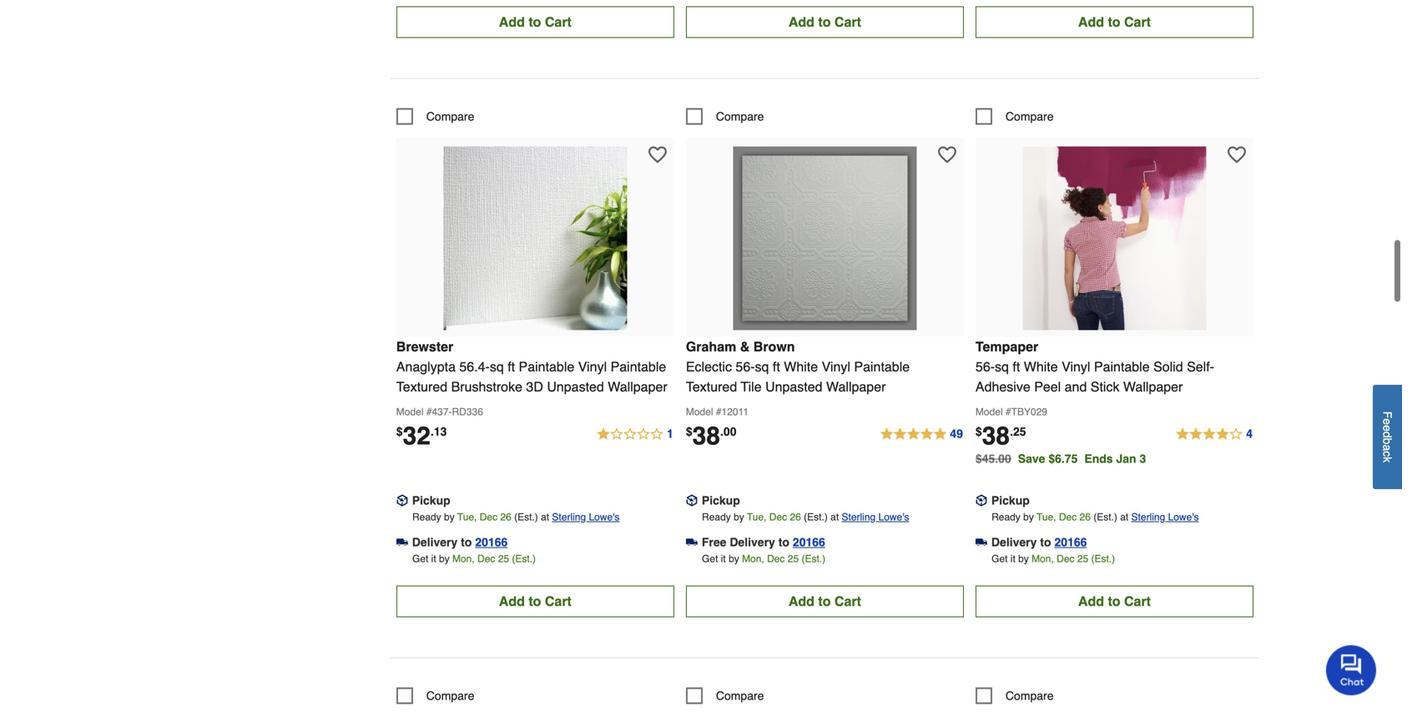 Task type: vqa. For each thing, say whether or not it's contained in the screenshot.
the Appliance Parts & Accessories link
no



Task type: locate. For each thing, give the bounding box(es) containing it.
model up actual price $38.00 element
[[686, 406, 713, 418]]

compare inside 1002754106 element
[[1006, 689, 1054, 702]]

model for anaglypta 56.4-sq ft paintable vinyl paintable textured brushstroke 3d unpasted wallpaper
[[396, 406, 424, 418]]

$ right 49
[[976, 425, 982, 438]]

1 model from the left
[[396, 406, 424, 418]]

2 it from the left
[[721, 553, 726, 565]]

2 white from the left
[[1024, 359, 1058, 374]]

pickup up free on the right of the page
[[702, 494, 740, 507]]

2 horizontal spatial pickup
[[992, 494, 1030, 507]]

1 pickup from the left
[[412, 494, 451, 507]]

0 horizontal spatial model
[[396, 406, 424, 418]]

dec
[[480, 511, 498, 523], [770, 511, 787, 523], [1059, 511, 1077, 523], [478, 553, 495, 565], [767, 553, 785, 565], [1057, 553, 1075, 565]]

mon,
[[453, 553, 475, 565], [742, 553, 765, 565], [1032, 553, 1054, 565]]

1 horizontal spatial textured
[[686, 379, 737, 394]]

1 horizontal spatial sq
[[755, 359, 769, 374]]

1 horizontal spatial 56-
[[976, 359, 995, 374]]

# up .13
[[426, 406, 432, 418]]

38 for $ 38 .25
[[982, 422, 1010, 450]]

1 horizontal spatial 20166 button
[[793, 534, 826, 551]]

1 sterling from the left
[[552, 511, 586, 523]]

25
[[498, 553, 509, 565], [788, 553, 799, 565], [1078, 553, 1089, 565]]

0 horizontal spatial ready by tue, dec 26 (est.) at sterling lowe's
[[412, 511, 620, 523]]

1 sq from the left
[[490, 359, 504, 374]]

1 horizontal spatial delivery
[[730, 536, 775, 549]]

add to cart button
[[396, 6, 675, 38], [686, 6, 964, 38], [976, 6, 1254, 38], [396, 586, 675, 617], [686, 586, 964, 617], [976, 586, 1254, 617]]

1 horizontal spatial wallpaper
[[827, 379, 886, 394]]

compare for 1000802054 element
[[426, 110, 475, 123]]

savings save $6.75 element
[[1018, 452, 1153, 465]]

2 ready by tue, dec 26 (est.) at sterling lowe's from the left
[[702, 511, 910, 523]]

2 horizontal spatial mon,
[[1032, 553, 1054, 565]]

2 delivery to 20166 from the left
[[992, 536, 1087, 549]]

$ 32 .13
[[396, 422, 447, 450]]

f e e d b a c k button
[[1373, 385, 1403, 489]]

3 at from the left
[[1121, 511, 1129, 523]]

pickup down $45.00
[[992, 494, 1030, 507]]

e up d
[[1381, 419, 1395, 425]]

ft
[[508, 359, 515, 374], [773, 359, 780, 374], [1013, 359, 1021, 374]]

wallpaper inside tempaper 56-sq ft white vinyl paintable solid self- adhesive peel and stick wallpaper
[[1124, 379, 1183, 394]]

.25
[[1010, 425, 1027, 438]]

lowe's
[[589, 511, 620, 523], [879, 511, 910, 523], [1169, 511, 1199, 523]]

graham & brown eclectic 56-sq ft white vinyl paintable textured tile unpasted wallpaper
[[686, 339, 910, 394]]

1 get it by mon, dec 25 (est.) from the left
[[412, 553, 536, 565]]

1 56- from the left
[[736, 359, 755, 374]]

truck filled image for free
[[686, 537, 698, 548]]

2 get from the left
[[702, 553, 718, 565]]

3 paintable from the left
[[854, 359, 910, 374]]

2 mon, from the left
[[742, 553, 765, 565]]

1 horizontal spatial vinyl
[[822, 359, 851, 374]]

solid
[[1154, 359, 1184, 374]]

1001113018 element
[[686, 108, 764, 125]]

model
[[396, 406, 424, 418], [686, 406, 713, 418], [976, 406, 1003, 418]]

3
[[1140, 452, 1147, 465]]

$ inside $ 32 .13
[[396, 425, 403, 438]]

49 button
[[879, 424, 964, 445]]

25 for 1st 20166 "button" from right
[[1078, 553, 1089, 565]]

&
[[740, 339, 750, 354]]

add
[[499, 14, 525, 30], [789, 14, 815, 30], [1079, 14, 1105, 30], [499, 594, 525, 609], [789, 594, 815, 609], [1079, 594, 1105, 609]]

1 horizontal spatial get it by mon, dec 25 (est.)
[[702, 553, 826, 565]]

1 ready from the left
[[412, 511, 441, 523]]

delivery to 20166
[[412, 536, 508, 549], [992, 536, 1087, 549]]

delivery
[[412, 536, 458, 549], [730, 536, 775, 549], [992, 536, 1037, 549]]

1 pickup image from the left
[[396, 495, 408, 506]]

2 vinyl from the left
[[822, 359, 851, 374]]

ready down $45.00
[[992, 511, 1021, 523]]

compare inside '5012922789' element
[[426, 689, 475, 702]]

sterling lowe's button for third 20166 "button" from right
[[552, 509, 620, 525]]

peel
[[1035, 379, 1061, 394]]

1 at from the left
[[541, 511, 549, 523]]

1 horizontal spatial model
[[686, 406, 713, 418]]

38 up $45.00
[[982, 422, 1010, 450]]

2 horizontal spatial sterling lowe's button
[[1132, 509, 1199, 525]]

3 model from the left
[[976, 406, 1003, 418]]

# up .00
[[716, 406, 722, 418]]

3 vinyl from the left
[[1062, 359, 1091, 374]]

0 horizontal spatial $
[[396, 425, 403, 438]]

compare inside 1002754602 element
[[716, 689, 764, 702]]

#
[[426, 406, 432, 418], [716, 406, 722, 418], [1006, 406, 1012, 418]]

pickup image down the 32
[[396, 495, 408, 506]]

pickup for third 20166 "button" from right
[[412, 494, 451, 507]]

pickup image for truck filled image associated with delivery
[[396, 495, 408, 506]]

2 25 from the left
[[788, 553, 799, 565]]

38 down model # 12011 at the bottom
[[693, 422, 721, 450]]

2 horizontal spatial ft
[[1013, 359, 1021, 374]]

sq
[[490, 359, 504, 374], [755, 359, 769, 374], [995, 359, 1009, 374]]

2 horizontal spatial tue,
[[1037, 511, 1057, 523]]

2 sterling from the left
[[842, 511, 876, 523]]

sq up adhesive
[[995, 359, 1009, 374]]

2 lowe's from the left
[[879, 511, 910, 523]]

2 tue, from the left
[[747, 511, 767, 523]]

$ inside $ 38 .00
[[686, 425, 693, 438]]

1 horizontal spatial 20166
[[793, 536, 826, 549]]

paintable up the 3d
[[519, 359, 575, 374]]

paintable up 49 button
[[854, 359, 910, 374]]

2 horizontal spatial sq
[[995, 359, 1009, 374]]

2 ready from the left
[[702, 511, 731, 523]]

paintable inside graham & brown eclectic 56-sq ft white vinyl paintable textured tile unpasted wallpaper
[[854, 359, 910, 374]]

1 horizontal spatial 38
[[982, 422, 1010, 450]]

get it by mon, dec 25 (est.) for 1st 20166 "button" from right
[[992, 553, 1116, 565]]

pickup image
[[396, 495, 408, 506], [686, 495, 698, 506], [976, 495, 988, 506]]

paintable up stick
[[1095, 359, 1150, 374]]

at for 2nd 20166 "button" sterling lowe's button
[[831, 511, 839, 523]]

model for eclectic 56-sq ft white vinyl paintable textured tile unpasted wallpaper
[[686, 406, 713, 418]]

1 wallpaper from the left
[[608, 379, 668, 394]]

paintable
[[519, 359, 575, 374], [611, 359, 667, 374], [854, 359, 910, 374], [1095, 359, 1150, 374]]

0 horizontal spatial pickup
[[412, 494, 451, 507]]

2 e from the top
[[1381, 425, 1395, 432]]

1 delivery to 20166 from the left
[[412, 536, 508, 549]]

$
[[396, 425, 403, 438], [686, 425, 693, 438], [976, 425, 982, 438]]

20166 button
[[475, 534, 508, 551], [793, 534, 826, 551], [1055, 534, 1087, 551]]

2 model from the left
[[686, 406, 713, 418]]

b
[[1381, 438, 1395, 445]]

3 ft from the left
[[1013, 359, 1021, 374]]

wallpaper inside brewster anaglypta 56.4-sq ft paintable vinyl paintable textured brushstroke 3d unpasted wallpaper
[[608, 379, 668, 394]]

2 38 from the left
[[982, 422, 1010, 450]]

wallpaper
[[608, 379, 668, 394], [827, 379, 886, 394], [1124, 379, 1183, 394]]

was price $45.00 element
[[976, 448, 1018, 465]]

3 lowe's from the left
[[1169, 511, 1199, 523]]

2 sq from the left
[[755, 359, 769, 374]]

56-
[[736, 359, 755, 374], [976, 359, 995, 374]]

wallpaper for graham & brown eclectic 56-sq ft white vinyl paintable textured tile unpasted wallpaper
[[827, 379, 886, 394]]

2 horizontal spatial 26
[[1080, 511, 1091, 523]]

3 delivery from the left
[[992, 536, 1037, 549]]

4 button
[[1176, 424, 1254, 445]]

pickup
[[412, 494, 451, 507], [702, 494, 740, 507], [992, 494, 1030, 507]]

1 horizontal spatial it
[[721, 553, 726, 565]]

1 white from the left
[[784, 359, 818, 374]]

get
[[412, 553, 429, 565], [702, 553, 718, 565], [992, 553, 1008, 565]]

unpasted right tile
[[766, 379, 823, 394]]

3 ready by tue, dec 26 (est.) at sterling lowe's from the left
[[992, 511, 1199, 523]]

3 tue, from the left
[[1037, 511, 1057, 523]]

ft down brown
[[773, 359, 780, 374]]

3 ready from the left
[[992, 511, 1021, 523]]

0 horizontal spatial 26
[[500, 511, 512, 523]]

lowe's for 1st 20166 "button" from right
[[1169, 511, 1199, 523]]

at for sterling lowe's button associated with 1st 20166 "button" from right
[[1121, 511, 1129, 523]]

1 horizontal spatial get
[[702, 553, 718, 565]]

2 horizontal spatial wallpaper
[[1124, 379, 1183, 394]]

0 horizontal spatial delivery to 20166
[[412, 536, 508, 549]]

0 horizontal spatial sterling
[[552, 511, 586, 523]]

2 horizontal spatial 20166
[[1055, 536, 1087, 549]]

tue,
[[457, 511, 477, 523], [747, 511, 767, 523], [1037, 511, 1057, 523]]

0 horizontal spatial 56-
[[736, 359, 755, 374]]

pickup image up truck filled icon
[[976, 495, 988, 506]]

0 horizontal spatial tue,
[[457, 511, 477, 523]]

ready
[[412, 511, 441, 523], [702, 511, 731, 523], [992, 511, 1021, 523]]

brewster
[[396, 339, 454, 354]]

4 paintable from the left
[[1095, 359, 1150, 374]]

26
[[500, 511, 512, 523], [790, 511, 801, 523], [1080, 511, 1091, 523]]

0 horizontal spatial sq
[[490, 359, 504, 374]]

heart outline image
[[938, 146, 957, 164]]

1 horizontal spatial ready
[[702, 511, 731, 523]]

0 horizontal spatial lowe's
[[589, 511, 620, 523]]

2 horizontal spatial delivery
[[992, 536, 1037, 549]]

2 horizontal spatial ready by tue, dec 26 (est.) at sterling lowe's
[[992, 511, 1199, 523]]

sq up tile
[[755, 359, 769, 374]]

e
[[1381, 419, 1395, 425], [1381, 425, 1395, 432]]

model # tby029
[[976, 406, 1048, 418]]

pickup image down actual price $38.00 element
[[686, 495, 698, 506]]

3 get it by mon, dec 25 (est.) from the left
[[992, 553, 1116, 565]]

# for brewster anaglypta 56.4-sq ft paintable vinyl paintable textured brushstroke 3d unpasted wallpaper
[[426, 406, 432, 418]]

at for third 20166 "button" from right's sterling lowe's button
[[541, 511, 549, 523]]

get it by mon, dec 25 (est.)
[[412, 553, 536, 565], [702, 553, 826, 565], [992, 553, 1116, 565]]

2 pickup image from the left
[[686, 495, 698, 506]]

2 unpasted from the left
[[766, 379, 823, 394]]

white up 'peel'
[[1024, 359, 1058, 374]]

0 horizontal spatial textured
[[396, 379, 448, 394]]

1002754106 element
[[976, 687, 1054, 704]]

3 $ from the left
[[976, 425, 982, 438]]

56- inside tempaper 56-sq ft white vinyl paintable solid self- adhesive peel and stick wallpaper
[[976, 359, 995, 374]]

2 get it by mon, dec 25 (est.) from the left
[[702, 553, 826, 565]]

ready down actual price $32.13 "element" on the bottom left
[[412, 511, 441, 523]]

3 25 from the left
[[1078, 553, 1089, 565]]

wallpaper up "1" 'button'
[[608, 379, 668, 394]]

2 horizontal spatial 25
[[1078, 553, 1089, 565]]

2 $ from the left
[[686, 425, 693, 438]]

1 horizontal spatial 25
[[788, 553, 799, 565]]

4 stars image
[[1176, 424, 1254, 445]]

vinyl inside tempaper 56-sq ft white vinyl paintable solid self- adhesive peel and stick wallpaper
[[1062, 359, 1091, 374]]

1 horizontal spatial unpasted
[[766, 379, 823, 394]]

2 paintable from the left
[[611, 359, 667, 374]]

0 horizontal spatial pickup image
[[396, 495, 408, 506]]

3 get from the left
[[992, 553, 1008, 565]]

1 sterling lowe's button from the left
[[552, 509, 620, 525]]

actual price $38.00 element
[[686, 422, 737, 450]]

56- up adhesive
[[976, 359, 995, 374]]

compare inside 1001113018 element
[[716, 110, 764, 123]]

56- inside graham & brown eclectic 56-sq ft white vinyl paintable textured tile unpasted wallpaper
[[736, 359, 755, 374]]

3 mon, from the left
[[1032, 553, 1054, 565]]

2 sterling lowe's button from the left
[[842, 509, 910, 525]]

model # 12011
[[686, 406, 749, 418]]

2 horizontal spatial get it by mon, dec 25 (est.)
[[992, 553, 1116, 565]]

ft down 'tempaper'
[[1013, 359, 1021, 374]]

paintable inside tempaper 56-sq ft white vinyl paintable solid self- adhesive peel and stick wallpaper
[[1095, 359, 1150, 374]]

wallpaper down solid
[[1124, 379, 1183, 394]]

2 horizontal spatial vinyl
[[1062, 359, 1091, 374]]

add to cart
[[499, 14, 572, 30], [789, 14, 862, 30], [1079, 14, 1151, 30], [499, 594, 572, 609], [789, 594, 862, 609], [1079, 594, 1151, 609]]

white down brown
[[784, 359, 818, 374]]

1 horizontal spatial tue,
[[747, 511, 767, 523]]

4
[[1247, 427, 1253, 440]]

20166
[[475, 536, 508, 549], [793, 536, 826, 549], [1055, 536, 1087, 549]]

1 horizontal spatial white
[[1024, 359, 1058, 374]]

2 ft from the left
[[773, 359, 780, 374]]

2 horizontal spatial #
[[1006, 406, 1012, 418]]

# for tempaper 56-sq ft white vinyl paintable solid self- adhesive peel and stick wallpaper
[[1006, 406, 1012, 418]]

1 20166 from the left
[[475, 536, 508, 549]]

1 horizontal spatial lowe's
[[879, 511, 910, 523]]

3 sterling from the left
[[1132, 511, 1166, 523]]

1 20166 button from the left
[[475, 534, 508, 551]]

f e e d b a c k
[[1381, 412, 1395, 463]]

tempaper
[[976, 339, 1039, 354]]

1 horizontal spatial at
[[831, 511, 839, 523]]

1 horizontal spatial ft
[[773, 359, 780, 374]]

2 horizontal spatial 20166 button
[[1055, 534, 1087, 551]]

3 # from the left
[[1006, 406, 1012, 418]]

textured inside brewster anaglypta 56.4-sq ft paintable vinyl paintable textured brushstroke 3d unpasted wallpaper
[[396, 379, 448, 394]]

3 26 from the left
[[1080, 511, 1091, 523]]

wallpaper for tempaper 56-sq ft white vinyl paintable solid self- adhesive peel and stick wallpaper
[[1124, 379, 1183, 394]]

by
[[444, 511, 455, 523], [734, 511, 745, 523], [1024, 511, 1034, 523], [439, 553, 450, 565], [729, 553, 740, 565], [1019, 553, 1029, 565]]

heart outline image
[[649, 146, 667, 164], [1228, 146, 1246, 164]]

textured down eclectic
[[686, 379, 737, 394]]

white inside tempaper 56-sq ft white vinyl paintable solid self- adhesive peel and stick wallpaper
[[1024, 359, 1058, 374]]

0 horizontal spatial 20166 button
[[475, 534, 508, 551]]

0 horizontal spatial heart outline image
[[649, 146, 667, 164]]

truck filled image
[[396, 537, 408, 548], [686, 537, 698, 548]]

textured down 'anaglypta'
[[396, 379, 448, 394]]

1 lowe's from the left
[[589, 511, 620, 523]]

brushstroke
[[451, 379, 523, 394]]

lowe's for 2nd 20166 "button"
[[879, 511, 910, 523]]

ends jan 3 element
[[1085, 452, 1153, 465]]

sterling
[[552, 511, 586, 523], [842, 511, 876, 523], [1132, 511, 1166, 523]]

wallpaper inside graham & brown eclectic 56-sq ft white vinyl paintable textured tile unpasted wallpaper
[[827, 379, 886, 394]]

.00
[[721, 425, 737, 438]]

compare
[[426, 110, 475, 123], [716, 110, 764, 123], [1006, 110, 1054, 123], [426, 689, 475, 702], [716, 689, 764, 702], [1006, 689, 1054, 702]]

25 for 2nd 20166 "button"
[[788, 553, 799, 565]]

38
[[693, 422, 721, 450], [982, 422, 1010, 450]]

1 mon, from the left
[[453, 553, 475, 565]]

0 horizontal spatial get it by mon, dec 25 (est.)
[[412, 553, 536, 565]]

2 horizontal spatial pickup image
[[976, 495, 988, 506]]

it for truck filled image associated with delivery
[[431, 553, 436, 565]]

0 horizontal spatial ready
[[412, 511, 441, 523]]

1 horizontal spatial 26
[[790, 511, 801, 523]]

0 horizontal spatial wallpaper
[[608, 379, 668, 394]]

1 horizontal spatial sterling lowe's button
[[842, 509, 910, 525]]

$ left .13
[[396, 425, 403, 438]]

white
[[784, 359, 818, 374], [1024, 359, 1058, 374]]

0 horizontal spatial it
[[431, 553, 436, 565]]

ready for pickup image for free's truck filled image
[[702, 511, 731, 523]]

1 38 from the left
[[693, 422, 721, 450]]

1 horizontal spatial pickup image
[[686, 495, 698, 506]]

ready up free on the right of the page
[[702, 511, 731, 523]]

1 textured from the left
[[396, 379, 448, 394]]

1 get from the left
[[412, 553, 429, 565]]

2 # from the left
[[716, 406, 722, 418]]

1 ready by tue, dec 26 (est.) at sterling lowe's from the left
[[412, 511, 620, 523]]

1 horizontal spatial mon,
[[742, 553, 765, 565]]

2 26 from the left
[[790, 511, 801, 523]]

textured
[[396, 379, 448, 394], [686, 379, 737, 394]]

2 horizontal spatial $
[[976, 425, 982, 438]]

1 25 from the left
[[498, 553, 509, 565]]

vinyl
[[578, 359, 607, 374], [822, 359, 851, 374], [1062, 359, 1091, 374]]

1 it from the left
[[431, 553, 436, 565]]

ready for pickup image corresponding to truck filled image associated with delivery
[[412, 511, 441, 523]]

at
[[541, 511, 549, 523], [831, 511, 839, 523], [1121, 511, 1129, 523]]

3 sterling lowe's button from the left
[[1132, 509, 1199, 525]]

2 wallpaper from the left
[[827, 379, 886, 394]]

ready for truck filled icon pickup image
[[992, 511, 1021, 523]]

2 horizontal spatial ready
[[992, 511, 1021, 523]]

2 horizontal spatial model
[[976, 406, 1003, 418]]

compare for 1001113018 element
[[716, 110, 764, 123]]

graham & brown eclectic 56-sq ft white vinyl paintable textured tile unpasted wallpaper image
[[733, 146, 917, 330]]

3 pickup image from the left
[[976, 495, 988, 506]]

compare inside 1001311996 "element"
[[1006, 110, 1054, 123]]

unpasted right the 3d
[[547, 379, 604, 394]]

0 horizontal spatial vinyl
[[578, 359, 607, 374]]

truck filled image for delivery
[[396, 537, 408, 548]]

anaglypta
[[396, 359, 456, 374]]

ready by tue, dec 26 (est.) at sterling lowe's
[[412, 511, 620, 523], [702, 511, 910, 523], [992, 511, 1199, 523]]

1 unpasted from the left
[[547, 379, 604, 394]]

2 56- from the left
[[976, 359, 995, 374]]

tempaper 56-sq ft white vinyl paintable solid self-adhesive peel and stick wallpaper image
[[1023, 146, 1207, 330]]

0 horizontal spatial mon,
[[453, 553, 475, 565]]

cart
[[545, 14, 572, 30], [835, 14, 862, 30], [1125, 14, 1151, 30], [545, 594, 572, 609], [835, 594, 862, 609], [1125, 594, 1151, 609]]

5012922789 element
[[396, 687, 475, 704]]

2 horizontal spatial sterling
[[1132, 511, 1166, 523]]

0 horizontal spatial 38
[[693, 422, 721, 450]]

2 pickup from the left
[[702, 494, 740, 507]]

1 horizontal spatial heart outline image
[[1228, 146, 1246, 164]]

0 horizontal spatial #
[[426, 406, 432, 418]]

1 horizontal spatial $
[[686, 425, 693, 438]]

2 at from the left
[[831, 511, 839, 523]]

1 truck filled image from the left
[[396, 537, 408, 548]]

1 delivery from the left
[[412, 536, 458, 549]]

$ inside $ 38 .25
[[976, 425, 982, 438]]

ready by tue, dec 26 (est.) at sterling lowe's for third 20166 "button" from right
[[412, 511, 620, 523]]

1 horizontal spatial sterling
[[842, 511, 876, 523]]

compare for '5012922789' element
[[426, 689, 475, 702]]

1 tue, from the left
[[457, 511, 477, 523]]

56- down & at the right of the page
[[736, 359, 755, 374]]

2 horizontal spatial at
[[1121, 511, 1129, 523]]

0 horizontal spatial 20166
[[475, 536, 508, 549]]

get it by mon, dec 25 (est.) for third 20166 "button" from right
[[412, 553, 536, 565]]

wallpaper up 49 button
[[827, 379, 886, 394]]

0 horizontal spatial at
[[541, 511, 549, 523]]

2 horizontal spatial lowe's
[[1169, 511, 1199, 523]]

3 20166 from the left
[[1055, 536, 1087, 549]]

1 vinyl from the left
[[578, 359, 607, 374]]

brewster anaglypta 56.4-sq ft paintable vinyl paintable textured brushstroke 3d unpasted wallpaper
[[396, 339, 668, 394]]

pickup down actual price $32.13 "element" on the bottom left
[[412, 494, 451, 507]]

paintable up "1" 'button'
[[611, 359, 667, 374]]

1 horizontal spatial ready by tue, dec 26 (est.) at sterling lowe's
[[702, 511, 910, 523]]

0 horizontal spatial sterling lowe's button
[[552, 509, 620, 525]]

0 horizontal spatial unpasted
[[547, 379, 604, 394]]

# up .25 on the bottom of the page
[[1006, 406, 1012, 418]]

3 sq from the left
[[995, 359, 1009, 374]]

0 horizontal spatial get
[[412, 553, 429, 565]]

to
[[529, 14, 541, 30], [819, 14, 831, 30], [1108, 14, 1121, 30], [461, 536, 472, 549], [779, 536, 790, 549], [1041, 536, 1052, 549], [529, 594, 541, 609], [819, 594, 831, 609], [1108, 594, 1121, 609]]

vinyl inside brewster anaglypta 56.4-sq ft paintable vinyl paintable textured brushstroke 3d unpasted wallpaper
[[578, 359, 607, 374]]

0 horizontal spatial white
[[784, 359, 818, 374]]

actual price $38.25 element
[[976, 422, 1027, 450]]

1 26 from the left
[[500, 511, 512, 523]]

model up the 32
[[396, 406, 424, 418]]

1 paintable from the left
[[519, 359, 575, 374]]

1 horizontal spatial truck filled image
[[686, 537, 698, 548]]

(est.)
[[514, 511, 538, 523], [804, 511, 828, 523], [1094, 511, 1118, 523], [512, 553, 536, 565], [802, 553, 826, 565], [1092, 553, 1116, 565]]

ft inside tempaper 56-sq ft white vinyl paintable solid self- adhesive peel and stick wallpaper
[[1013, 359, 1021, 374]]

$ right 1
[[686, 425, 693, 438]]

0 horizontal spatial 25
[[498, 553, 509, 565]]

sterling lowe's button
[[552, 509, 620, 525], [842, 509, 910, 525], [1132, 509, 1199, 525]]

0 horizontal spatial delivery
[[412, 536, 458, 549]]

$45.00 save $6.75 ends jan 3
[[976, 452, 1147, 465]]

brewster anaglypta 56.4-sq ft paintable vinyl paintable textured brushstroke 3d unpasted wallpaper image
[[444, 146, 627, 330]]

3 pickup from the left
[[992, 494, 1030, 507]]

2 20166 from the left
[[793, 536, 826, 549]]

3 wallpaper from the left
[[1124, 379, 1183, 394]]

2 horizontal spatial it
[[1011, 553, 1016, 565]]

unpasted
[[547, 379, 604, 394], [766, 379, 823, 394]]

1 $ from the left
[[396, 425, 403, 438]]

ft up brushstroke
[[508, 359, 515, 374]]

0 horizontal spatial ft
[[508, 359, 515, 374]]

it
[[431, 553, 436, 565], [721, 553, 726, 565], [1011, 553, 1016, 565]]

textured inside graham & brown eclectic 56-sq ft white vinyl paintable textured tile unpasted wallpaper
[[686, 379, 737, 394]]

1 ft from the left
[[508, 359, 515, 374]]

1 heart outline image from the left
[[649, 146, 667, 164]]

2 truck filled image from the left
[[686, 537, 698, 548]]

1 horizontal spatial #
[[716, 406, 722, 418]]

1 horizontal spatial delivery to 20166
[[992, 536, 1087, 549]]

k
[[1381, 457, 1395, 463]]

1 horizontal spatial pickup
[[702, 494, 740, 507]]

0 horizontal spatial truck filled image
[[396, 537, 408, 548]]

compare inside 1000802054 element
[[426, 110, 475, 123]]

model up actual price $38.25 element
[[976, 406, 1003, 418]]

3 it from the left
[[1011, 553, 1016, 565]]

1 # from the left
[[426, 406, 432, 418]]

2 textured from the left
[[686, 379, 737, 394]]

e up b
[[1381, 425, 1395, 432]]

1 e from the top
[[1381, 419, 1395, 425]]

2 horizontal spatial get
[[992, 553, 1008, 565]]

20166 for 1st 20166 "button" from right
[[1055, 536, 1087, 549]]

sq up brushstroke
[[490, 359, 504, 374]]

and
[[1065, 379, 1087, 394]]



Task type: describe. For each thing, give the bounding box(es) containing it.
save
[[1018, 452, 1046, 465]]

sterling lowe's button for 2nd 20166 "button"
[[842, 509, 910, 525]]

brown
[[754, 339, 795, 354]]

free
[[702, 536, 727, 549]]

pickup image for free's truck filled image
[[686, 495, 698, 506]]

pickup for 2nd 20166 "button"
[[702, 494, 740, 507]]

unpasted inside brewster anaglypta 56.4-sq ft paintable vinyl paintable textured brushstroke 3d unpasted wallpaper
[[547, 379, 604, 394]]

ready by tue, dec 26 (est.) at sterling lowe's for 1st 20166 "button" from right
[[992, 511, 1199, 523]]

.13
[[431, 425, 447, 438]]

free delivery to 20166
[[702, 536, 826, 549]]

38 for $ 38 .00
[[693, 422, 721, 450]]

unpasted inside graham & brown eclectic 56-sq ft white vinyl paintable textured tile unpasted wallpaper
[[766, 379, 823, 394]]

eclectic
[[686, 359, 732, 374]]

model # 437-rd336
[[396, 406, 483, 418]]

model for 56-sq ft white vinyl paintable solid self- adhesive peel and stick wallpaper
[[976, 406, 1003, 418]]

tue, for 2nd 20166 "button"
[[747, 511, 767, 523]]

5 stars image
[[879, 424, 964, 445]]

actual price $32.13 element
[[396, 422, 447, 450]]

white inside graham & brown eclectic 56-sq ft white vinyl paintable textured tile unpasted wallpaper
[[784, 359, 818, 374]]

2 heart outline image from the left
[[1228, 146, 1246, 164]]

stick
[[1091, 379, 1120, 394]]

1 star image
[[596, 424, 675, 445]]

graham
[[686, 339, 737, 354]]

ready by tue, dec 26 (est.) at sterling lowe's for 2nd 20166 "button"
[[702, 511, 910, 523]]

$ for $ 32 .13
[[396, 425, 403, 438]]

tempaper 56-sq ft white vinyl paintable solid self- adhesive peel and stick wallpaper
[[976, 339, 1215, 394]]

lowe's for third 20166 "button" from right
[[589, 511, 620, 523]]

get it by mon, dec 25 (est.) for 2nd 20166 "button"
[[702, 553, 826, 565]]

20166 for third 20166 "button" from right
[[475, 536, 508, 549]]

1
[[667, 427, 674, 440]]

sq inside brewster anaglypta 56.4-sq ft paintable vinyl paintable textured brushstroke 3d unpasted wallpaper
[[490, 359, 504, 374]]

tue, for 1st 20166 "button" from right
[[1037, 511, 1057, 523]]

sterling for third 20166 "button" from right's sterling lowe's button
[[552, 511, 586, 523]]

1 button
[[596, 424, 675, 445]]

compare for 1002754106 element
[[1006, 689, 1054, 702]]

mon, for third 20166 "button" from right
[[453, 553, 475, 565]]

1001311996 element
[[976, 108, 1054, 125]]

pickup image for truck filled icon
[[976, 495, 988, 506]]

$ for $ 38 .25
[[976, 425, 982, 438]]

it for free's truck filled image
[[721, 553, 726, 565]]

delivery to 20166 for 1st 20166 "button" from right
[[992, 536, 1087, 549]]

3 20166 button from the left
[[1055, 534, 1087, 551]]

56.4-
[[460, 359, 490, 374]]

adhesive
[[976, 379, 1031, 394]]

jan
[[1117, 452, 1137, 465]]

1002754602 element
[[686, 687, 764, 704]]

2 20166 button from the left
[[793, 534, 826, 551]]

truck filled image
[[976, 537, 988, 548]]

1000802054 element
[[396, 108, 475, 125]]

ft inside graham & brown eclectic 56-sq ft white vinyl paintable textured tile unpasted wallpaper
[[773, 359, 780, 374]]

$ 38 .00
[[686, 422, 737, 450]]

sterling for sterling lowe's button associated with 1st 20166 "button" from right
[[1132, 511, 1166, 523]]

compare for 1002754602 element
[[716, 689, 764, 702]]

self-
[[1187, 359, 1215, 374]]

a
[[1381, 445, 1395, 451]]

tile
[[741, 379, 762, 394]]

437-
[[432, 406, 452, 418]]

d
[[1381, 432, 1395, 438]]

ends
[[1085, 452, 1113, 465]]

tby029
[[1012, 406, 1048, 418]]

rd336
[[452, 406, 483, 418]]

3d
[[526, 379, 543, 394]]

$ for $ 38 .00
[[686, 425, 693, 438]]

49
[[950, 427, 963, 440]]

25 for third 20166 "button" from right
[[498, 553, 509, 565]]

ft inside brewster anaglypta 56.4-sq ft paintable vinyl paintable textured brushstroke 3d unpasted wallpaper
[[508, 359, 515, 374]]

delivery to 20166 for third 20166 "button" from right
[[412, 536, 508, 549]]

sq inside graham & brown eclectic 56-sq ft white vinyl paintable textured tile unpasted wallpaper
[[755, 359, 769, 374]]

c
[[1381, 451, 1395, 457]]

sterling for 2nd 20166 "button" sterling lowe's button
[[842, 511, 876, 523]]

mon, for 2nd 20166 "button"
[[742, 553, 765, 565]]

it for truck filled icon
[[1011, 553, 1016, 565]]

32
[[403, 422, 431, 450]]

compare for 1001311996 "element"
[[1006, 110, 1054, 123]]

mon, for 1st 20166 "button" from right
[[1032, 553, 1054, 565]]

2 delivery from the left
[[730, 536, 775, 549]]

tue, for third 20166 "button" from right
[[457, 511, 477, 523]]

vinyl inside graham & brown eclectic 56-sq ft white vinyl paintable textured tile unpasted wallpaper
[[822, 359, 851, 374]]

f
[[1381, 412, 1395, 419]]

sq inside tempaper 56-sq ft white vinyl paintable solid self- adhesive peel and stick wallpaper
[[995, 359, 1009, 374]]

12011
[[722, 406, 749, 418]]

sterling lowe's button for 1st 20166 "button" from right
[[1132, 509, 1199, 525]]

# for graham & brown eclectic 56-sq ft white vinyl paintable textured tile unpasted wallpaper
[[716, 406, 722, 418]]

pickup for 1st 20166 "button" from right
[[992, 494, 1030, 507]]

$45.00
[[976, 452, 1012, 465]]

$6.75
[[1049, 452, 1078, 465]]

chat invite button image
[[1327, 645, 1378, 695]]

$ 38 .25
[[976, 422, 1027, 450]]



